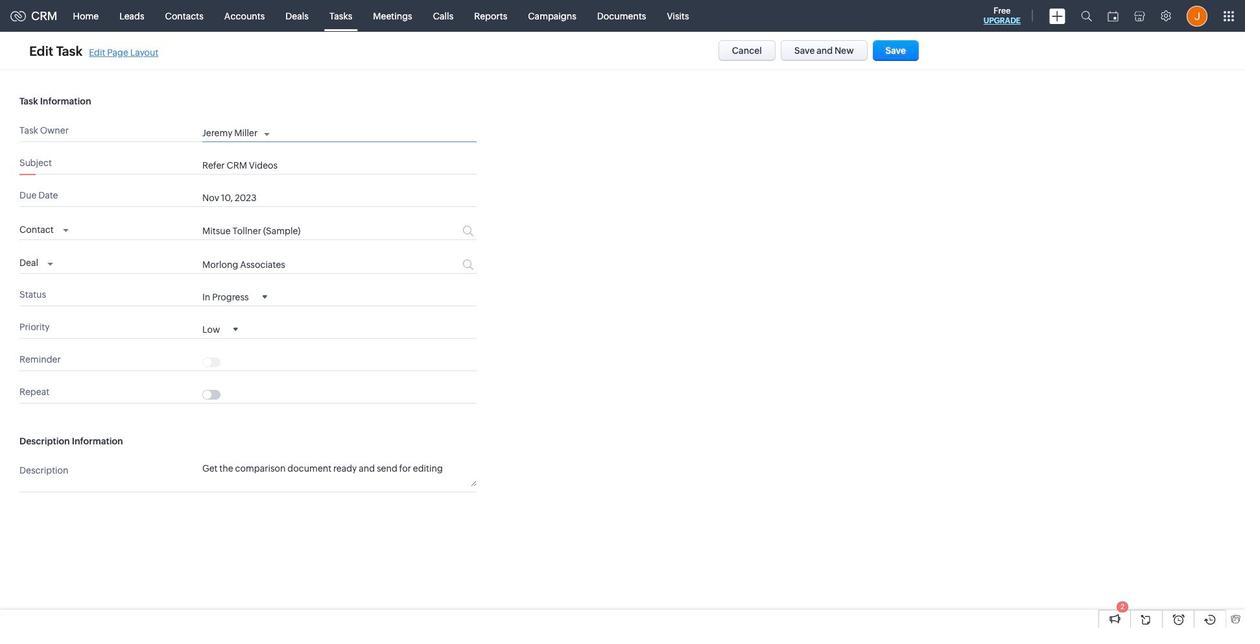 Task type: vqa. For each thing, say whether or not it's contained in the screenshot.
CHAT
no



Task type: describe. For each thing, give the bounding box(es) containing it.
profile element
[[1180, 0, 1216, 31]]

search image
[[1082, 10, 1093, 21]]

calendar image
[[1108, 11, 1119, 21]]

mmm d, yyyy text field
[[202, 193, 436, 203]]

create menu element
[[1042, 0, 1074, 31]]



Task type: locate. For each thing, give the bounding box(es) containing it.
None button
[[719, 40, 776, 61], [781, 40, 868, 61], [873, 40, 919, 61], [719, 40, 776, 61], [781, 40, 868, 61], [873, 40, 919, 61]]

None field
[[19, 221, 69, 236], [19, 254, 53, 270], [202, 291, 267, 302], [202, 323, 238, 335], [19, 221, 69, 236], [19, 254, 53, 270], [202, 291, 267, 302], [202, 323, 238, 335]]

create menu image
[[1050, 8, 1066, 24]]

search element
[[1074, 0, 1100, 32]]

logo image
[[10, 11, 26, 21]]

profile image
[[1187, 6, 1208, 26]]

None text field
[[202, 160, 477, 171], [202, 226, 414, 236], [202, 259, 414, 270], [202, 462, 477, 486], [202, 160, 477, 171], [202, 226, 414, 236], [202, 259, 414, 270], [202, 462, 477, 486]]



